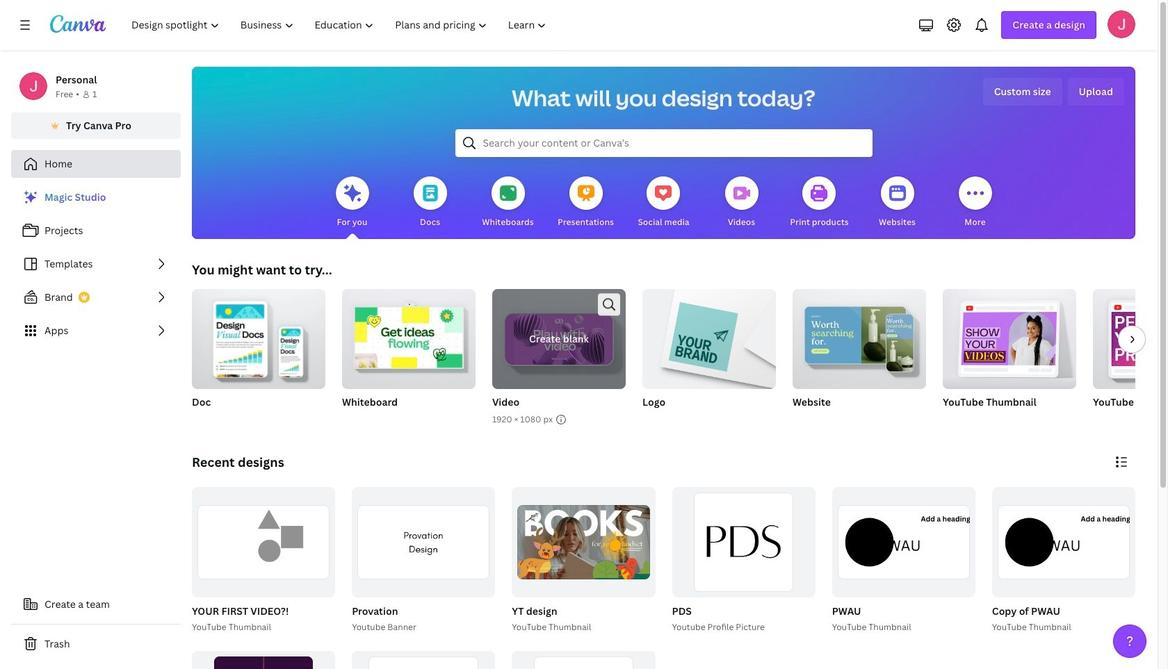 Task type: describe. For each thing, give the bounding box(es) containing it.
top level navigation element
[[122, 11, 559, 39]]

Search search field
[[483, 130, 845, 156]]



Task type: vqa. For each thing, say whether or not it's contained in the screenshot.
Brown Warm UI Giveaway Message Notification Business Instagram Story Group
no



Task type: locate. For each thing, give the bounding box(es) containing it.
None search field
[[455, 129, 872, 157]]

group
[[192, 284, 325, 427], [192, 284, 325, 389], [342, 284, 476, 427], [342, 284, 476, 389], [643, 284, 776, 427], [643, 284, 776, 389], [793, 284, 926, 427], [793, 284, 926, 389], [943, 284, 1077, 427], [943, 284, 1077, 389], [492, 289, 626, 427], [492, 289, 626, 389], [1093, 289, 1168, 427], [1093, 289, 1168, 389], [189, 488, 335, 635], [192, 488, 335, 598], [349, 488, 495, 635], [352, 488, 495, 598], [509, 488, 655, 635], [512, 488, 655, 598], [669, 488, 816, 635], [672, 488, 816, 598], [829, 488, 976, 635], [989, 488, 1136, 635], [192, 651, 335, 670], [352, 651, 495, 670], [512, 651, 655, 670]]

james peterson image
[[1108, 10, 1136, 38]]

list
[[11, 184, 181, 345]]



